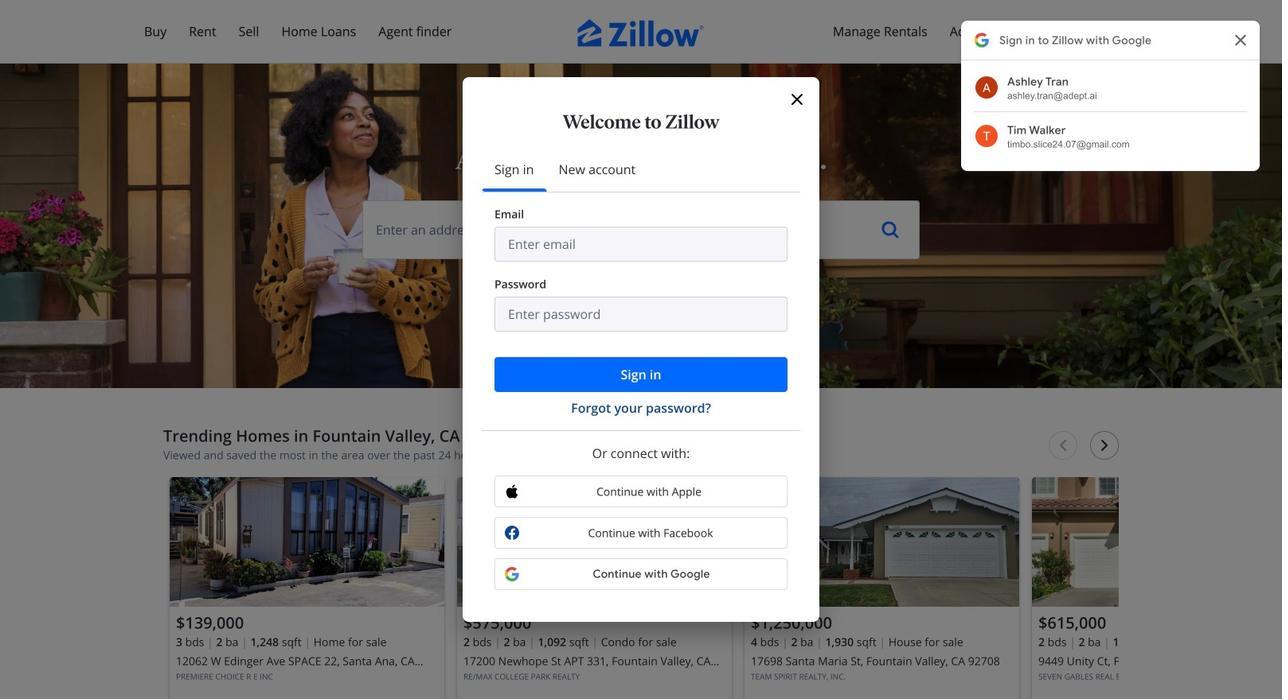 Task type: describe. For each thing, give the bounding box(es) containing it.
3 group from the left
[[745, 478, 1019, 700]]

4 group from the left
[[1032, 478, 1282, 700]]

12062 w edinger ave space 22, santa ana, ca 92704 image
[[170, 478, 444, 608]]

9449 unity ct, fountain valley, ca 92708 image
[[1032, 478, 1282, 608]]

17698 santa maria st, fountain valley, ca 92708 element
[[745, 478, 1019, 700]]

Enter email email field
[[495, 227, 788, 262]]

home recommendations carousel element
[[163, 427, 1282, 700]]

1 group from the left
[[170, 478, 444, 700]]

17698 santa maria st, fountain valley, ca 92708 image
[[745, 478, 1019, 608]]

2 group from the left
[[457, 478, 732, 700]]

zillow logo image
[[577, 19, 705, 47]]



Task type: vqa. For each thing, say whether or not it's contained in the screenshot.
first group from the right
yes



Task type: locate. For each thing, give the bounding box(es) containing it.
dialog
[[463, 77, 819, 623]]

main navigation
[[0, 0, 1282, 263]]

Enter password password field
[[495, 297, 788, 332]]

sign in actions group
[[495, 358, 788, 418]]

group
[[170, 478, 444, 700], [457, 478, 732, 700], [745, 478, 1019, 700], [1032, 478, 1282, 700]]

17200 newhope st apt 331, fountain valley, ca 92708 image
[[457, 478, 732, 608]]

9449 unity ct, fountain valley, ca 92708 element
[[1032, 478, 1282, 700]]

authentication tabs tab list
[[482, 147, 800, 193]]

17200 newhope st apt 331, fountain valley, ca 92708 element
[[457, 478, 732, 700]]

None submit
[[495, 358, 788, 393]]

12062 w edinger ave space 22, santa ana, ca 92704 element
[[170, 478, 444, 700]]

list
[[163, 471, 1282, 700]]



